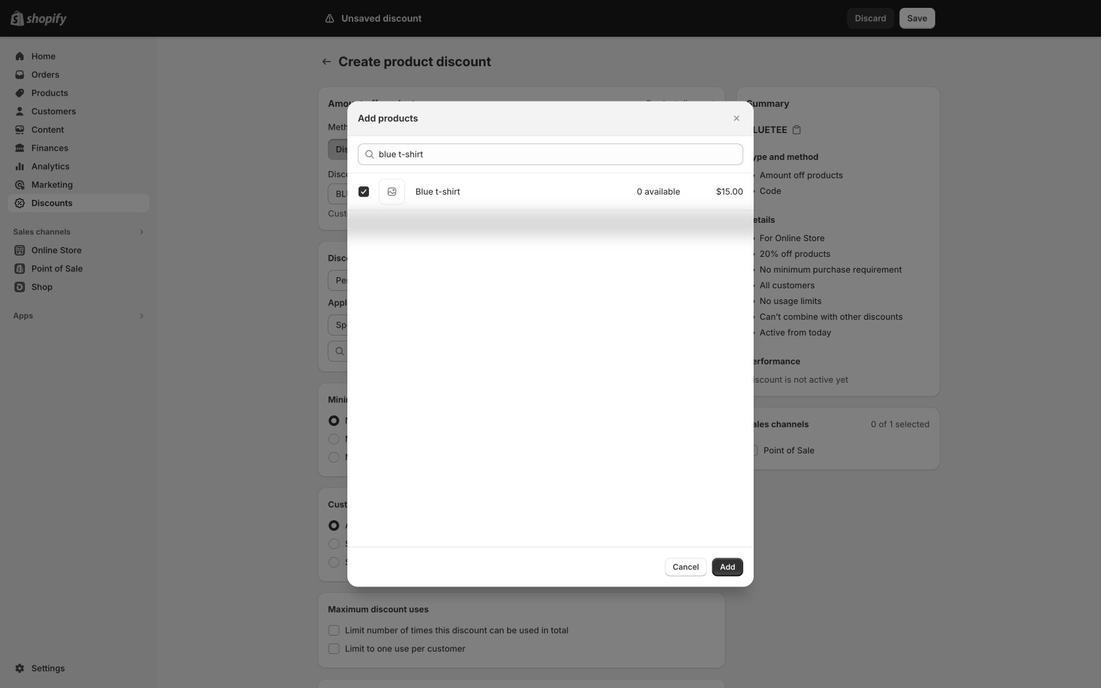 Task type: locate. For each thing, give the bounding box(es) containing it.
Search products text field
[[379, 144, 743, 165]]

dialog
[[0, 101, 1101, 587]]



Task type: describe. For each thing, give the bounding box(es) containing it.
shopify image
[[26, 13, 67, 26]]



Task type: vqa. For each thing, say whether or not it's contained in the screenshot.
DIALOG
yes



